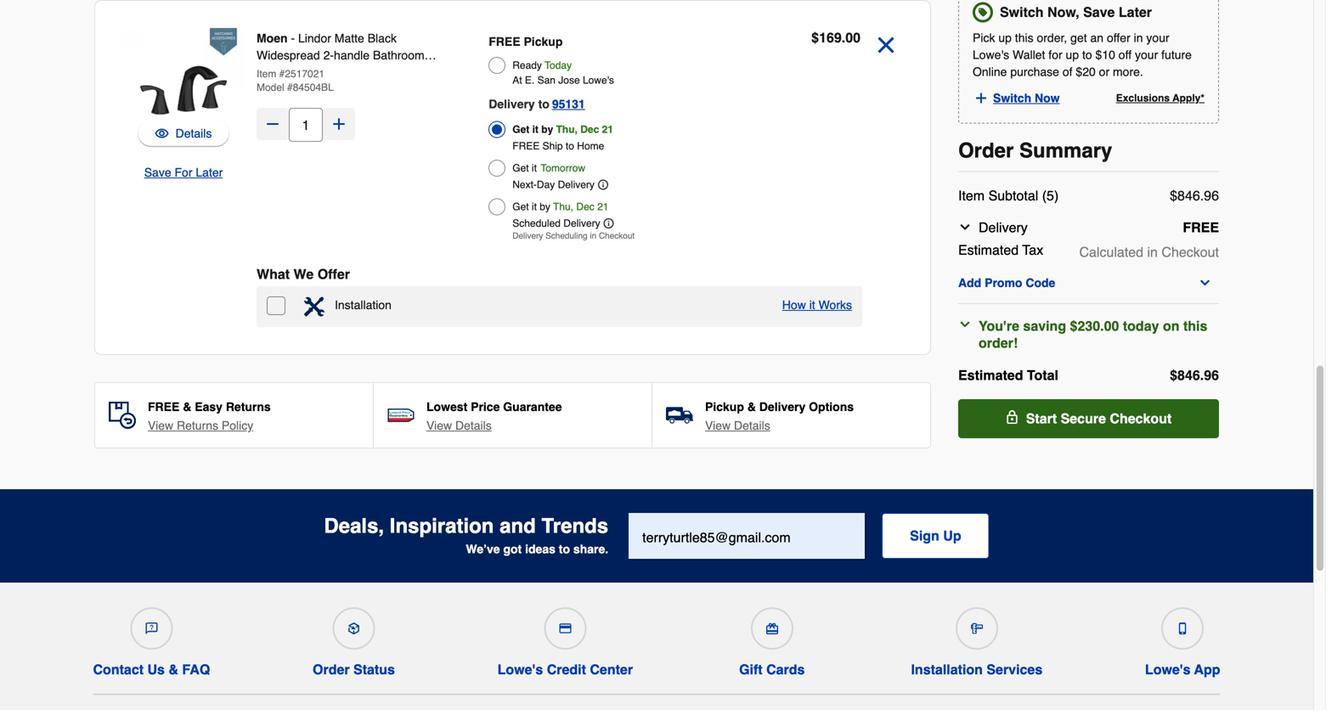 Task type: describe. For each thing, give the bounding box(es) containing it.
day
[[537, 179, 555, 191]]

lowe's app
[[1145, 662, 1220, 678]]

$ 169 .00
[[811, 30, 861, 45]]

order for order summary
[[958, 139, 1014, 162]]

sink
[[257, 65, 280, 79]]

ready today
[[512, 59, 572, 71]]

estimated total
[[958, 367, 1058, 383]]

sign up button
[[882, 513, 989, 559]]

assembly image
[[304, 296, 325, 317]]

0 vertical spatial returns
[[226, 400, 271, 414]]

checkout for calculated in checkout
[[1162, 244, 1219, 260]]

#84504bl
[[287, 82, 334, 93]]

lowest price guarantee view details
[[426, 400, 562, 432]]

order,
[[1037, 31, 1067, 45]]

lowest
[[426, 400, 467, 414]]

pick
[[973, 31, 995, 45]]

inspiration
[[390, 514, 494, 538]]

delivery up estimated tax
[[979, 220, 1028, 235]]

details inside "pickup & delivery options view details"
[[734, 419, 770, 432]]

how
[[782, 298, 806, 312]]

order!
[[979, 335, 1018, 351]]

for
[[1049, 48, 1062, 62]]

pick up this order, get an offer in your lowe's wallet for up to $10 off your future online purchase of $20 or more.
[[973, 31, 1192, 79]]

center
[[590, 662, 633, 678]]

contact us & faq link
[[93, 601, 210, 678]]

chevron down image
[[958, 221, 972, 234]]

item for item #2517021 model #84504bl
[[257, 68, 276, 80]]

tag filled image
[[975, 5, 991, 20]]

tomorrow
[[541, 162, 585, 174]]

pickup image
[[348, 623, 360, 635]]

deals, inspiration and trends we've got ideas to share.
[[324, 514, 608, 556]]

order for order status
[[313, 662, 350, 678]]

at
[[512, 74, 522, 86]]

how it works
[[782, 298, 852, 312]]

$10
[[1096, 48, 1115, 62]]

next-
[[512, 179, 537, 191]]

offer
[[1107, 31, 1131, 45]]

us
[[147, 662, 165, 678]]

minus image
[[264, 116, 281, 133]]

estimated for estimated total
[[958, 367, 1023, 383]]

save inside button
[[144, 166, 171, 179]]

saving
[[1023, 318, 1066, 334]]

we
[[294, 266, 314, 282]]

free for free pickup
[[489, 35, 520, 48]]

lowe's app link
[[1145, 601, 1220, 678]]

details inside lowest price guarantee view details
[[455, 419, 492, 432]]

item subtotal (5)
[[958, 188, 1059, 203]]

1 get it by thu, dec 21 from the top
[[512, 124, 613, 136]]

#2517021
[[279, 68, 325, 80]]

works
[[819, 298, 852, 312]]

free for free ship to home
[[512, 140, 540, 152]]

model
[[257, 82, 284, 93]]

delivery up delivery scheduling in checkout at top
[[563, 217, 600, 229]]

add
[[958, 276, 981, 290]]

95131 button
[[552, 94, 585, 114]]

chevron down image inside you're saving  $230.00  today on this order! link
[[958, 318, 972, 331]]

delivery scheduling in checkout
[[512, 231, 635, 241]]

pickup inside "pickup & delivery options view details"
[[705, 400, 744, 414]]

lowe's credit center link
[[498, 601, 633, 678]]

order status link
[[313, 601, 395, 678]]

0 horizontal spatial returns
[[177, 419, 218, 432]]

black
[[368, 31, 397, 45]]

option group containing free pickup
[[489, 30, 725, 246]]

3 get from the top
[[512, 201, 529, 213]]

exclusions apply*
[[1116, 92, 1205, 104]]

we've
[[466, 542, 500, 556]]

info image
[[598, 180, 608, 190]]

offer
[[317, 266, 350, 282]]

delivery down tomorrow
[[558, 179, 595, 191]]

2 vertical spatial in
[[1147, 244, 1158, 260]]

Stepper number input field with increment and decrement buttons number field
[[289, 108, 323, 142]]

cards
[[766, 662, 805, 678]]

scheduled
[[512, 217, 561, 229]]

2 get it by thu, dec 21 from the top
[[512, 201, 609, 213]]

installation for installation services
[[911, 662, 983, 678]]

of
[[1063, 65, 1073, 79]]

start secure checkout
[[1026, 411, 1172, 426]]

quickview image
[[155, 125, 169, 142]]

checkout inside option group
[[599, 231, 635, 241]]

.00
[[842, 30, 861, 45]]

96 for estimated total
[[1204, 367, 1219, 383]]

start
[[1026, 411, 1057, 426]]

future
[[1161, 48, 1192, 62]]

2 get from the top
[[512, 162, 529, 174]]

lowe's left app
[[1145, 662, 1191, 678]]

got
[[503, 542, 522, 556]]

with
[[323, 65, 344, 79]]

$ for item subtotal (5)
[[1170, 188, 1178, 203]]

today
[[545, 59, 572, 71]]

switch for switch now, save later
[[1000, 4, 1044, 20]]

home
[[577, 140, 604, 152]]

it down the delivery to 95131
[[532, 124, 539, 136]]

remove item image
[[871, 30, 901, 60]]

bathroom
[[373, 48, 424, 62]]

you're
[[979, 318, 1019, 334]]

subtotal
[[989, 188, 1038, 203]]

matte
[[335, 31, 364, 45]]

pickup & delivery options view details
[[705, 400, 854, 432]]

this inside pick up this order, get an offer in your lowe's wallet for up to $10 off your future online purchase of $20 or more.
[[1015, 31, 1034, 45]]

-
[[291, 31, 295, 45]]

to inside "deals, inspiration and trends we've got ideas to share."
[[559, 542, 570, 556]]

get
[[1071, 31, 1087, 45]]

order summary
[[958, 139, 1112, 162]]

services
[[987, 662, 1043, 678]]

view returns policy link
[[148, 417, 253, 434]]

now,
[[1048, 4, 1079, 20]]

to down san
[[538, 97, 550, 111]]

Email Address email field
[[629, 513, 865, 559]]

an
[[1090, 31, 1104, 45]]

it up "next-"
[[532, 162, 537, 174]]

96 for item subtotal (5)
[[1204, 188, 1219, 203]]

0 horizontal spatial plus image
[[330, 116, 347, 133]]

contact
[[93, 662, 144, 678]]

jose
[[558, 74, 580, 86]]

handle
[[334, 48, 370, 62]]



Task type: locate. For each thing, give the bounding box(es) containing it.
2 $ 846 . 96 from the top
[[1170, 367, 1219, 383]]

dec
[[580, 124, 599, 136], [576, 201, 594, 213]]

guarantee
[[503, 400, 562, 414]]

1 vertical spatial your
[[1135, 48, 1158, 62]]

0 vertical spatial thu,
[[556, 124, 578, 136]]

2 vertical spatial get
[[512, 201, 529, 213]]

1 view details link from the left
[[426, 417, 492, 434]]

$ 846 . 96 for estimated total
[[1170, 367, 1219, 383]]

this inside you're saving  $230.00  today on this order!
[[1183, 318, 1208, 334]]

0 horizontal spatial this
[[1015, 31, 1034, 45]]

0 vertical spatial save
[[1083, 4, 1115, 20]]

0 horizontal spatial in
[[590, 231, 597, 241]]

item for item subtotal (5)
[[958, 188, 985, 203]]

1 horizontal spatial pickup
[[705, 400, 744, 414]]

0 horizontal spatial item
[[257, 68, 276, 80]]

21 up home
[[602, 124, 613, 136]]

0 vertical spatial chevron down image
[[1198, 276, 1212, 290]]

1 horizontal spatial item
[[958, 188, 985, 203]]

what
[[257, 266, 290, 282]]

1 estimated from the top
[[958, 242, 1019, 258]]

2 . from the top
[[1200, 367, 1204, 383]]

1 vertical spatial dec
[[576, 201, 594, 213]]

save for later button
[[144, 164, 223, 181]]

$ 846 . 96 down on
[[1170, 367, 1219, 383]]

total
[[1027, 367, 1058, 383]]

easy
[[195, 400, 223, 414]]

it
[[532, 124, 539, 136], [532, 162, 537, 174], [532, 201, 537, 213], [809, 298, 815, 312]]

$ 846 . 96 up calculated in checkout
[[1170, 188, 1219, 203]]

secure image
[[1006, 410, 1019, 424]]

2 vertical spatial checkout
[[1110, 411, 1172, 426]]

get down "next-"
[[512, 201, 529, 213]]

save up an
[[1083, 4, 1115, 20]]

scheduled delivery
[[512, 217, 600, 229]]

add promo code link
[[958, 276, 1219, 290]]

0 vertical spatial $
[[811, 30, 819, 45]]

in right scheduling
[[590, 231, 597, 241]]

lindor matte black widespread 2-handle bathroom sink faucet with drain
[[257, 31, 424, 79]]

1 vertical spatial order
[[313, 662, 350, 678]]

2 view from the left
[[426, 419, 452, 432]]

switch inside button
[[993, 91, 1031, 105]]

customer care image
[[146, 623, 158, 635]]

switch now button
[[973, 87, 1075, 109]]

chevron down image
[[1198, 276, 1212, 290], [958, 318, 972, 331]]

your up future
[[1146, 31, 1170, 45]]

& inside "pickup & delivery options view details"
[[747, 400, 756, 414]]

0 vertical spatial 846
[[1178, 188, 1200, 203]]

0 vertical spatial in
[[1134, 31, 1143, 45]]

view details link for details
[[426, 417, 492, 434]]

0 horizontal spatial save
[[144, 166, 171, 179]]

846 for estimated total
[[1178, 367, 1200, 383]]

0 horizontal spatial details
[[176, 127, 212, 140]]

delivery
[[489, 97, 535, 111], [558, 179, 595, 191], [563, 217, 600, 229], [979, 220, 1028, 235], [512, 231, 543, 241], [759, 400, 806, 414]]

1 vertical spatial item
[[958, 188, 985, 203]]

installation down dimensions image
[[911, 662, 983, 678]]

0 vertical spatial pickup
[[524, 35, 563, 48]]

1 vertical spatial $ 846 . 96
[[1170, 367, 1219, 383]]

view for pickup & delivery options view details
[[705, 419, 731, 432]]

1 horizontal spatial save
[[1083, 4, 1115, 20]]

details button
[[138, 120, 229, 147], [155, 125, 212, 142]]

free for free
[[1183, 220, 1219, 235]]

& for pickup
[[747, 400, 756, 414]]

mobile image
[[1177, 623, 1189, 635]]

lowe's inside pick up this order, get an offer in your lowe's wallet for up to $10 off your future online purchase of $20 or more.
[[973, 48, 1009, 62]]

gift cards link
[[736, 601, 809, 678]]

later
[[1119, 4, 1152, 20], [196, 166, 223, 179]]

1 vertical spatial checkout
[[1162, 244, 1219, 260]]

plus image inside the 'switch now' button
[[974, 90, 989, 106]]

169
[[819, 30, 842, 45]]

it inside button
[[809, 298, 815, 312]]

faq
[[182, 662, 210, 678]]

1 vertical spatial pickup
[[705, 400, 744, 414]]

view inside free & easy returns view returns policy
[[148, 419, 173, 432]]

1 view from the left
[[148, 419, 173, 432]]

$ 846 . 96 for item subtotal (5)
[[1170, 188, 1219, 203]]

wallet
[[1013, 48, 1045, 62]]

0 vertical spatial item
[[257, 68, 276, 80]]

dec up delivery scheduling in checkout at top
[[576, 201, 594, 213]]

thu, up scheduled delivery
[[553, 201, 573, 213]]

1 horizontal spatial in
[[1134, 31, 1143, 45]]

plus image down online
[[974, 90, 989, 106]]

installation for installation
[[335, 298, 392, 312]]

1 horizontal spatial view
[[426, 419, 452, 432]]

1 $ 846 . 96 from the top
[[1170, 188, 1219, 203]]

1 horizontal spatial &
[[183, 400, 191, 414]]

0 vertical spatial 21
[[602, 124, 613, 136]]

dec up home
[[580, 124, 599, 136]]

.
[[1200, 188, 1204, 203], [1200, 367, 1204, 383]]

purchase
[[1010, 65, 1059, 79]]

0 vertical spatial later
[[1119, 4, 1152, 20]]

get down the delivery to 95131
[[512, 124, 529, 136]]

1 vertical spatial installation
[[911, 662, 983, 678]]

846 down on
[[1178, 367, 1200, 383]]

by up 'scheduled'
[[540, 201, 550, 213]]

lowe's credit center
[[498, 662, 633, 678]]

switch down online
[[993, 91, 1031, 105]]

0 horizontal spatial later
[[196, 166, 223, 179]]

free inside free & easy returns view returns policy
[[148, 400, 180, 414]]

gift
[[739, 662, 763, 678]]

& for free
[[183, 400, 191, 414]]

1 horizontal spatial later
[[1119, 4, 1152, 20]]

96
[[1204, 188, 1219, 203], [1204, 367, 1219, 383]]

plus image
[[974, 90, 989, 106], [330, 116, 347, 133]]

0 vertical spatial installation
[[335, 298, 392, 312]]

order left 'status'
[[313, 662, 350, 678]]

order inside order status link
[[313, 662, 350, 678]]

switch right tag filled image at the top right of page
[[1000, 4, 1044, 20]]

later up the offer
[[1119, 4, 1152, 20]]

2-
[[323, 48, 334, 62]]

1 vertical spatial save
[[144, 166, 171, 179]]

0 vertical spatial 96
[[1204, 188, 1219, 203]]

next-day delivery
[[512, 179, 595, 191]]

later right "for"
[[196, 166, 223, 179]]

0 horizontal spatial installation
[[335, 298, 392, 312]]

& left options
[[747, 400, 756, 414]]

thu, up 'free ship to home'
[[556, 124, 578, 136]]

estimated down chevron down image
[[958, 242, 1019, 258]]

installation
[[335, 298, 392, 312], [911, 662, 983, 678]]

0 vertical spatial plus image
[[974, 90, 989, 106]]

apply*
[[1173, 92, 1205, 104]]

delivery down at
[[489, 97, 535, 111]]

pickup inside option group
[[524, 35, 563, 48]]

returns
[[226, 400, 271, 414], [177, 419, 218, 432]]

0 horizontal spatial chevron down image
[[958, 318, 972, 331]]

policy
[[222, 419, 253, 432]]

order up item subtotal (5)
[[958, 139, 1014, 162]]

& inside "link"
[[169, 662, 178, 678]]

checkout inside button
[[1110, 411, 1172, 426]]

& inside free & easy returns view returns policy
[[183, 400, 191, 414]]

sign up form
[[629, 513, 989, 561]]

gift card image
[[766, 623, 778, 635]]

$230.00
[[1070, 318, 1119, 334]]

checkout down info image
[[599, 231, 635, 241]]

0 vertical spatial by
[[541, 124, 553, 136]]

ready
[[512, 59, 542, 71]]

chevron down image left you're
[[958, 318, 972, 331]]

add promo code
[[958, 276, 1055, 290]]

lindor matte black widespread 2-handle bathroom sink faucet with drain image
[[122, 28, 245, 150]]

1 horizontal spatial up
[[1066, 48, 1079, 62]]

1 846 from the top
[[1178, 188, 1200, 203]]

1 vertical spatial .
[[1200, 367, 1204, 383]]

exclusions
[[1116, 92, 1170, 104]]

free
[[489, 35, 520, 48], [512, 140, 540, 152], [1183, 220, 1219, 235], [148, 400, 180, 414]]

order status
[[313, 662, 395, 678]]

credit card image
[[559, 623, 571, 635]]

now
[[1035, 91, 1060, 105]]

ideas
[[525, 542, 556, 556]]

0 horizontal spatial view details link
[[426, 417, 492, 434]]

1 vertical spatial returns
[[177, 419, 218, 432]]

info image
[[604, 218, 614, 229]]

lowe's right jose
[[583, 74, 614, 86]]

start secure checkout button
[[958, 399, 1219, 438]]

lowe's up online
[[973, 48, 1009, 62]]

save
[[1083, 4, 1115, 20], [144, 166, 171, 179]]

1 vertical spatial $
[[1170, 188, 1178, 203]]

1 vertical spatial thu,
[[553, 201, 573, 213]]

item up 'model'
[[257, 68, 276, 80]]

1 96 from the top
[[1204, 188, 1219, 203]]

to
[[1082, 48, 1092, 62], [538, 97, 550, 111], [566, 140, 574, 152], [559, 542, 570, 556]]

save for later
[[144, 166, 223, 179]]

your right off
[[1135, 48, 1158, 62]]

at e. san jose lowe's
[[512, 74, 614, 86]]

0 horizontal spatial pickup
[[524, 35, 563, 48]]

installation down offer
[[335, 298, 392, 312]]

item up chevron down image
[[958, 188, 985, 203]]

up
[[943, 528, 961, 544]]

1 horizontal spatial order
[[958, 139, 1014, 162]]

free left ship
[[512, 140, 540, 152]]

0 vertical spatial estimated
[[958, 242, 1019, 258]]

deals,
[[324, 514, 384, 538]]

to right ship
[[566, 140, 574, 152]]

or
[[1099, 65, 1110, 79]]

get up "next-"
[[512, 162, 529, 174]]

view inside "pickup & delivery options view details"
[[705, 419, 731, 432]]

0 horizontal spatial view
[[148, 419, 173, 432]]

by up ship
[[541, 124, 553, 136]]

switch
[[1000, 4, 1044, 20], [993, 91, 1031, 105]]

installation services
[[911, 662, 1043, 678]]

2 horizontal spatial details
[[734, 419, 770, 432]]

0 horizontal spatial up
[[999, 31, 1012, 45]]

tax
[[1022, 242, 1043, 258]]

switch for switch now
[[993, 91, 1031, 105]]

free up calculated in checkout
[[1183, 220, 1219, 235]]

estimated down order!
[[958, 367, 1023, 383]]

1 horizontal spatial view details link
[[705, 417, 770, 434]]

1 vertical spatial 96
[[1204, 367, 1219, 383]]

21 up info image
[[597, 201, 609, 213]]

2 vertical spatial $
[[1170, 367, 1178, 383]]

option group
[[489, 30, 725, 246]]

. for item subtotal (5)
[[1200, 188, 1204, 203]]

code
[[1026, 276, 1055, 290]]

0 vertical spatial .
[[1200, 188, 1204, 203]]

1 vertical spatial get
[[512, 162, 529, 174]]

estimated for estimated tax
[[958, 242, 1019, 258]]

get
[[512, 124, 529, 136], [512, 162, 529, 174], [512, 201, 529, 213]]

1 horizontal spatial details
[[455, 419, 492, 432]]

what we offer
[[257, 266, 350, 282]]

0 vertical spatial get
[[512, 124, 529, 136]]

get it tomorrow
[[512, 162, 585, 174]]

$ down on
[[1170, 367, 1178, 383]]

save left "for"
[[144, 166, 171, 179]]

trends
[[542, 514, 608, 538]]

2 horizontal spatial view
[[705, 419, 731, 432]]

1 vertical spatial by
[[540, 201, 550, 213]]

get it by thu, dec 21 up scheduled delivery
[[512, 201, 609, 213]]

in inside pick up this order, get an offer in your lowe's wallet for up to $10 off your future online purchase of $20 or more.
[[1134, 31, 1143, 45]]

846 up calculated in checkout
[[1178, 188, 1200, 203]]

up right the pick
[[999, 31, 1012, 45]]

1 horizontal spatial chevron down image
[[1198, 276, 1212, 290]]

later inside button
[[196, 166, 223, 179]]

0 vertical spatial switch
[[1000, 4, 1044, 20]]

0 vertical spatial $ 846 . 96
[[1170, 188, 1219, 203]]

& right us at the left bottom of the page
[[169, 662, 178, 678]]

1 vertical spatial in
[[590, 231, 597, 241]]

0 vertical spatial order
[[958, 139, 1014, 162]]

1 horizontal spatial this
[[1183, 318, 1208, 334]]

you're saving  $230.00  today on this order! link
[[958, 318, 1212, 352]]

0 horizontal spatial &
[[169, 662, 178, 678]]

returns down 'easy'
[[177, 419, 218, 432]]

it up 'scheduled'
[[532, 201, 537, 213]]

you're saving  $230.00  today on this order!
[[979, 318, 1208, 351]]

delivery down 'scheduled'
[[512, 231, 543, 241]]

delivery inside "pickup & delivery options view details"
[[759, 400, 806, 414]]

to up $20 at the right of page
[[1082, 48, 1092, 62]]

widespread
[[257, 48, 320, 62]]

checkout for start secure checkout
[[1110, 411, 1172, 426]]

1 horizontal spatial returns
[[226, 400, 271, 414]]

1 vertical spatial chevron down image
[[958, 318, 972, 331]]

faucet
[[283, 65, 319, 79]]

. for estimated total
[[1200, 367, 1204, 383]]

1 vertical spatial this
[[1183, 318, 1208, 334]]

chevron down image down calculated in checkout
[[1198, 276, 1212, 290]]

to inside pick up this order, get an offer in your lowe's wallet for up to $10 off your future online purchase of $20 or more.
[[1082, 48, 1092, 62]]

(5)
[[1042, 188, 1059, 203]]

moen
[[257, 31, 288, 45]]

3 view from the left
[[705, 419, 731, 432]]

1 vertical spatial switch
[[993, 91, 1031, 105]]

free up ready
[[489, 35, 520, 48]]

0 vertical spatial this
[[1015, 31, 1034, 45]]

delivery left options
[[759, 400, 806, 414]]

on
[[1163, 318, 1180, 334]]

pickup
[[524, 35, 563, 48], [705, 400, 744, 414]]

delivery to 95131
[[489, 97, 585, 111]]

checkout right secure
[[1110, 411, 1172, 426]]

it right how at the top right of the page
[[809, 298, 815, 312]]

in right calculated
[[1147, 244, 1158, 260]]

free for free & easy returns view returns policy
[[148, 400, 180, 414]]

0 vertical spatial dec
[[580, 124, 599, 136]]

this up wallet
[[1015, 31, 1034, 45]]

0 vertical spatial get it by thu, dec 21
[[512, 124, 613, 136]]

2 estimated from the top
[[958, 367, 1023, 383]]

0 vertical spatial checkout
[[599, 231, 635, 241]]

0 horizontal spatial order
[[313, 662, 350, 678]]

$ for estimated total
[[1170, 367, 1178, 383]]

item #2517021 model #84504bl
[[257, 68, 334, 93]]

summary
[[1019, 139, 1112, 162]]

2 96 from the top
[[1204, 367, 1219, 383]]

1 horizontal spatial installation
[[911, 662, 983, 678]]

1 vertical spatial 846
[[1178, 367, 1200, 383]]

view for free & easy returns view returns policy
[[148, 419, 173, 432]]

1 vertical spatial 21
[[597, 201, 609, 213]]

lowe's left credit
[[498, 662, 543, 678]]

1 horizontal spatial plus image
[[974, 90, 989, 106]]

$ up calculated in checkout
[[1170, 188, 1178, 203]]

up right for
[[1066, 48, 1079, 62]]

0 vertical spatial your
[[1146, 31, 1170, 45]]

2 view details link from the left
[[705, 417, 770, 434]]

$ left .00
[[811, 30, 819, 45]]

order
[[958, 139, 1014, 162], [313, 662, 350, 678]]

to right ideas at the left
[[559, 542, 570, 556]]

2 846 from the top
[[1178, 367, 1200, 383]]

ship
[[543, 140, 563, 152]]

1 vertical spatial get it by thu, dec 21
[[512, 201, 609, 213]]

details
[[176, 127, 212, 140], [455, 419, 492, 432], [734, 419, 770, 432]]

get it by thu, dec 21 up 'free ship to home'
[[512, 124, 613, 136]]

item inside item #2517021 model #84504bl
[[257, 68, 276, 80]]

1 vertical spatial later
[[196, 166, 223, 179]]

online
[[973, 65, 1007, 79]]

this right on
[[1183, 318, 1208, 334]]

1 . from the top
[[1200, 188, 1204, 203]]

1 get from the top
[[512, 124, 529, 136]]

free up view returns policy link
[[148, 400, 180, 414]]

returns up policy
[[226, 400, 271, 414]]

this
[[1015, 31, 1034, 45], [1183, 318, 1208, 334]]

plus image right stepper number input field with increment and decrement buttons number field
[[330, 116, 347, 133]]

0 vertical spatial up
[[999, 31, 1012, 45]]

checkout up on
[[1162, 244, 1219, 260]]

& left 'easy'
[[183, 400, 191, 414]]

for
[[175, 166, 192, 179]]

1 vertical spatial plus image
[[330, 116, 347, 133]]

estimated
[[958, 242, 1019, 258], [958, 367, 1023, 383]]

1 vertical spatial estimated
[[958, 367, 1023, 383]]

2 horizontal spatial in
[[1147, 244, 1158, 260]]

app
[[1194, 662, 1220, 678]]

san
[[537, 74, 556, 86]]

get it by thu, dec 21
[[512, 124, 613, 136], [512, 201, 609, 213]]

view details link for view
[[705, 417, 770, 434]]

promo
[[985, 276, 1022, 290]]

1 vertical spatial up
[[1066, 48, 1079, 62]]

e.
[[525, 74, 535, 86]]

in right the offer
[[1134, 31, 1143, 45]]

view inside lowest price guarantee view details
[[426, 419, 452, 432]]

lindor
[[298, 31, 331, 45]]

846 for item subtotal (5)
[[1178, 188, 1200, 203]]

lowe's inside option group
[[583, 74, 614, 86]]

free & easy returns view returns policy
[[148, 400, 271, 432]]

dimensions image
[[971, 623, 983, 635]]

2 horizontal spatial &
[[747, 400, 756, 414]]



Task type: vqa. For each thing, say whether or not it's contained in the screenshot.
the topmost Estimated
yes



